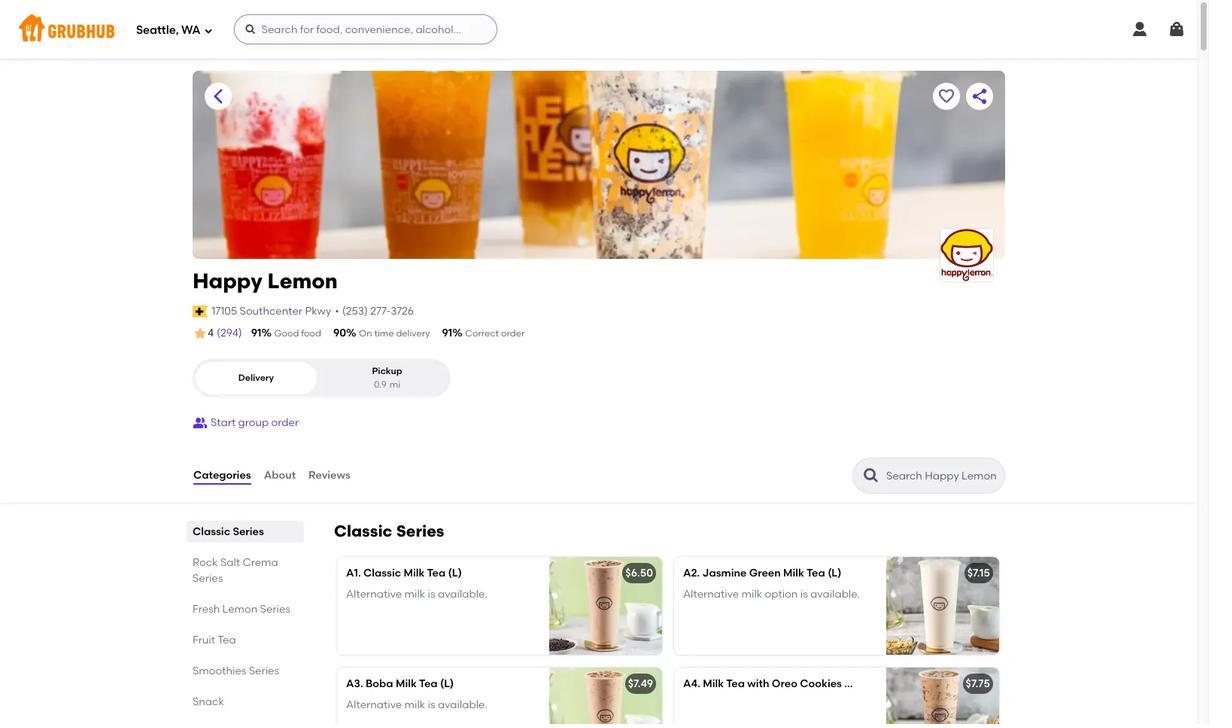 Task type: locate. For each thing, give the bounding box(es) containing it.
lemon inside the fresh lemon series tab
[[223, 603, 258, 616]]

milk for jasmine
[[742, 588, 763, 601]]

(294)
[[217, 327, 242, 339]]

available. down a1. classic milk tea (l)
[[438, 588, 488, 601]]

3726
[[391, 305, 414, 317]]

about button
[[263, 449, 297, 503]]

alternative down "boba"
[[346, 699, 402, 712]]

classic series up salt
[[193, 525, 264, 538]]

series inside smoothies series tab
[[249, 665, 279, 677]]

90
[[333, 327, 346, 339]]

milk down a2. jasmine green milk tea (l) at right bottom
[[742, 588, 763, 601]]

1 alternative milk is available. from the top
[[346, 588, 488, 601]]

1 vertical spatial order
[[271, 416, 299, 429]]

$7.49
[[628, 677, 653, 690]]

and
[[845, 677, 865, 690]]

happy
[[193, 268, 263, 294]]

milk down the a3. boba milk tea (l)
[[405, 699, 425, 712]]

order right correct
[[501, 328, 525, 339]]

classic series up a1. classic milk tea (l)
[[334, 522, 444, 540]]

0 vertical spatial lemon
[[268, 268, 338, 294]]

0 vertical spatial order
[[501, 328, 525, 339]]

• (253) 277-3726
[[335, 305, 414, 317]]

17105 southcenter pkwy button
[[211, 303, 332, 320]]

svg image
[[204, 26, 213, 35]]

with
[[748, 677, 770, 690]]

rock salt crema series
[[193, 556, 278, 585]]

smoothies series
[[193, 665, 279, 677]]

option group containing pickup
[[193, 359, 451, 397]]

fresh lemon series
[[193, 603, 290, 616]]

start
[[211, 416, 236, 429]]

option group
[[193, 359, 451, 397]]

91 for good food
[[251, 327, 262, 339]]

on
[[359, 328, 372, 339]]

classic inside tab
[[193, 525, 230, 538]]

$7.75
[[966, 677, 991, 690]]

91
[[251, 327, 262, 339], [442, 327, 453, 339]]

pkwy
[[305, 305, 331, 317]]

a4. milk tea with oreo cookies and puff cream (l)
[[683, 677, 943, 690]]

lemon up pkwy
[[268, 268, 338, 294]]

snack
[[193, 696, 224, 708]]

is down a1. classic milk tea (l)
[[428, 588, 435, 601]]

classic series tab
[[193, 524, 298, 540]]

good
[[274, 328, 299, 339]]

alternative milk option is available.
[[683, 588, 860, 601]]

smoothies series tab
[[193, 663, 298, 679]]

1 horizontal spatial lemon
[[268, 268, 338, 294]]

91 down the 17105 southcenter pkwy button
[[251, 327, 262, 339]]

a3.
[[346, 677, 363, 690]]

milk for boba
[[405, 699, 425, 712]]

alternative milk is available. down the a3. boba milk tea (l)
[[346, 699, 488, 712]]

milk
[[404, 567, 425, 580], [784, 567, 805, 580], [396, 677, 417, 690], [703, 677, 724, 690]]

2 91 from the left
[[442, 327, 453, 339]]

1 91 from the left
[[251, 327, 262, 339]]

series
[[396, 522, 444, 540], [233, 525, 264, 538], [193, 572, 223, 585], [260, 603, 290, 616], [249, 665, 279, 677]]

91 right delivery
[[442, 327, 453, 339]]

•
[[335, 305, 339, 317]]

(l)
[[448, 567, 462, 580], [828, 567, 842, 580], [440, 677, 454, 690], [929, 677, 943, 690]]

series down rock
[[193, 572, 223, 585]]

0 horizontal spatial classic series
[[193, 525, 264, 538]]

classic up rock
[[193, 525, 230, 538]]

mi
[[390, 379, 401, 390]]

reviews
[[309, 469, 351, 482]]

is down the a3. boba milk tea (l)
[[428, 699, 435, 712]]

milk
[[405, 588, 425, 601], [742, 588, 763, 601], [405, 699, 425, 712]]

crema
[[243, 556, 278, 569]]

$6.50
[[626, 567, 653, 580]]

series up fruit tea tab
[[260, 603, 290, 616]]

correct order
[[465, 328, 525, 339]]

cookies
[[800, 677, 842, 690]]

lemon
[[268, 268, 338, 294], [223, 603, 258, 616]]

save this restaurant image
[[938, 87, 956, 105]]

delivery
[[238, 373, 274, 383]]

(253) 277-3726 button
[[342, 304, 414, 319]]

alternative for boba
[[346, 699, 402, 712]]

0 horizontal spatial 91
[[251, 327, 262, 339]]

alternative down a1.
[[346, 588, 402, 601]]

1 horizontal spatial 91
[[442, 327, 453, 339]]

series up crema
[[233, 525, 264, 538]]

0.9
[[374, 379, 387, 390]]

series inside classic series tab
[[233, 525, 264, 538]]

fresh lemon series tab
[[193, 601, 298, 617]]

series up snack tab on the bottom of the page
[[249, 665, 279, 677]]

wa
[[181, 23, 201, 37]]

0 horizontal spatial lemon
[[223, 603, 258, 616]]

alternative milk is available. down a1. classic milk tea (l)
[[346, 588, 488, 601]]

classic series
[[334, 522, 444, 540], [193, 525, 264, 538]]

group
[[238, 416, 269, 429]]

milk right a4.
[[703, 677, 724, 690]]

is for $6.50
[[428, 588, 435, 601]]

series up a1. classic milk tea (l)
[[396, 522, 444, 540]]

alternative milk is available.
[[346, 588, 488, 601], [346, 699, 488, 712]]

subscription pass image
[[193, 305, 208, 318]]

available.
[[438, 588, 488, 601], [811, 588, 860, 601], [438, 699, 488, 712]]

is
[[428, 588, 435, 601], [801, 588, 808, 601], [428, 699, 435, 712]]

milk down a1. classic milk tea (l)
[[405, 588, 425, 601]]

$7.15
[[968, 567, 991, 580]]

alternative
[[346, 588, 402, 601], [683, 588, 739, 601], [346, 699, 402, 712]]

fruit tea
[[193, 634, 236, 647]]

boba
[[366, 677, 393, 690]]

2 horizontal spatial svg image
[[1168, 20, 1186, 38]]

2 alternative milk is available. from the top
[[346, 699, 488, 712]]

tea
[[427, 567, 446, 580], [807, 567, 826, 580], [218, 634, 236, 647], [419, 677, 438, 690], [726, 677, 745, 690]]

0 vertical spatial alternative milk is available.
[[346, 588, 488, 601]]

pickup
[[372, 366, 402, 377]]

0 horizontal spatial order
[[271, 416, 299, 429]]

lemon up fruit tea tab
[[223, 603, 258, 616]]

order right group
[[271, 416, 299, 429]]

alternative down jasmine
[[683, 588, 739, 601]]

(253)
[[342, 305, 368, 317]]

southcenter
[[240, 305, 303, 317]]

classic
[[334, 522, 393, 540], [193, 525, 230, 538], [364, 567, 401, 580]]

available. for $6.50
[[438, 588, 488, 601]]

1 vertical spatial alternative milk is available.
[[346, 699, 488, 712]]

svg image
[[1131, 20, 1149, 38], [1168, 20, 1186, 38], [244, 23, 256, 35]]

a1.
[[346, 567, 361, 580]]

1 vertical spatial lemon
[[223, 603, 258, 616]]

start group order
[[211, 416, 299, 429]]

time
[[374, 328, 394, 339]]

order
[[501, 328, 525, 339], [271, 416, 299, 429]]

alternative milk is available. for boba
[[346, 699, 488, 712]]

available. down the a3. boba milk tea (l)
[[438, 699, 488, 712]]



Task type: vqa. For each thing, say whether or not it's contained in the screenshot.
Correct
yes



Task type: describe. For each thing, give the bounding box(es) containing it.
good food
[[274, 328, 321, 339]]

categories button
[[193, 449, 252, 503]]

order inside button
[[271, 416, 299, 429]]

alternative for classic
[[346, 588, 402, 601]]

correct
[[465, 328, 499, 339]]

seattle, wa
[[136, 23, 201, 37]]

1 horizontal spatial svg image
[[1131, 20, 1149, 38]]

people icon image
[[193, 416, 208, 431]]

main navigation navigation
[[0, 0, 1198, 59]]

a4. milk tea with oreo cookies and puff cream (l) image
[[887, 668, 1000, 724]]

17105
[[212, 305, 237, 317]]

alternative for jasmine
[[683, 588, 739, 601]]

4
[[208, 327, 214, 340]]

star icon image
[[193, 326, 208, 341]]

happy lemon
[[193, 268, 338, 294]]

a4.
[[683, 677, 701, 690]]

happy lemon logo image
[[941, 229, 994, 282]]

Search for food, convenience, alcohol... search field
[[234, 14, 497, 44]]

17105 southcenter pkwy
[[212, 305, 331, 317]]

a2. jasmine green milk tea (l)
[[683, 567, 842, 580]]

pickup 0.9 mi
[[372, 366, 402, 390]]

milk right "boba"
[[396, 677, 417, 690]]

option
[[765, 588, 798, 601]]

0 horizontal spatial svg image
[[244, 23, 256, 35]]

a1. classic milk tea (l)
[[346, 567, 462, 580]]

oreo
[[772, 677, 798, 690]]

on time delivery
[[359, 328, 430, 339]]

available. right option
[[811, 588, 860, 601]]

a2. jasmine green milk tea (l) image
[[887, 557, 1000, 655]]

share icon image
[[971, 87, 989, 105]]

seattle,
[[136, 23, 179, 37]]

milk up option
[[784, 567, 805, 580]]

alternative milk is available. for classic
[[346, 588, 488, 601]]

fruit tea tab
[[193, 632, 298, 648]]

series inside the fresh lemon series tab
[[260, 603, 290, 616]]

tea inside tab
[[218, 634, 236, 647]]

start group order button
[[193, 410, 299, 437]]

salt
[[220, 556, 240, 569]]

Search Happy Lemon search field
[[885, 469, 1000, 483]]

1 horizontal spatial order
[[501, 328, 525, 339]]

categories
[[193, 469, 251, 482]]

green
[[749, 567, 781, 580]]

cream
[[891, 677, 927, 690]]

save this restaurant button
[[933, 83, 960, 110]]

lemon for fresh
[[223, 603, 258, 616]]

91 for correct order
[[442, 327, 453, 339]]

smoothies
[[193, 665, 246, 677]]

reviews button
[[308, 449, 351, 503]]

a3. boba milk tea (l)
[[346, 677, 454, 690]]

1 horizontal spatial classic series
[[334, 522, 444, 540]]

caret left icon image
[[209, 87, 227, 105]]

classic up a1.
[[334, 522, 393, 540]]

is right option
[[801, 588, 808, 601]]

277-
[[371, 305, 391, 317]]

milk for classic
[[405, 588, 425, 601]]

snack tab
[[193, 694, 298, 710]]

jasmine
[[703, 567, 747, 580]]

a1. classic milk tea (l) image
[[549, 557, 662, 655]]

rock salt crema series tab
[[193, 555, 298, 586]]

series inside rock salt crema series
[[193, 572, 223, 585]]

milk right a1.
[[404, 567, 425, 580]]

classic right a1.
[[364, 567, 401, 580]]

available. for $7.49
[[438, 699, 488, 712]]

delivery
[[396, 328, 430, 339]]

classic series inside tab
[[193, 525, 264, 538]]

fresh
[[193, 603, 220, 616]]

about
[[264, 469, 296, 482]]

lemon for happy
[[268, 268, 338, 294]]

puff
[[868, 677, 888, 690]]

is for $7.49
[[428, 699, 435, 712]]

rock
[[193, 556, 218, 569]]

a2.
[[683, 567, 700, 580]]

fruit
[[193, 634, 215, 647]]

food
[[301, 328, 321, 339]]

a3. boba milk tea (l) image
[[549, 668, 662, 724]]

search icon image
[[863, 467, 881, 485]]



